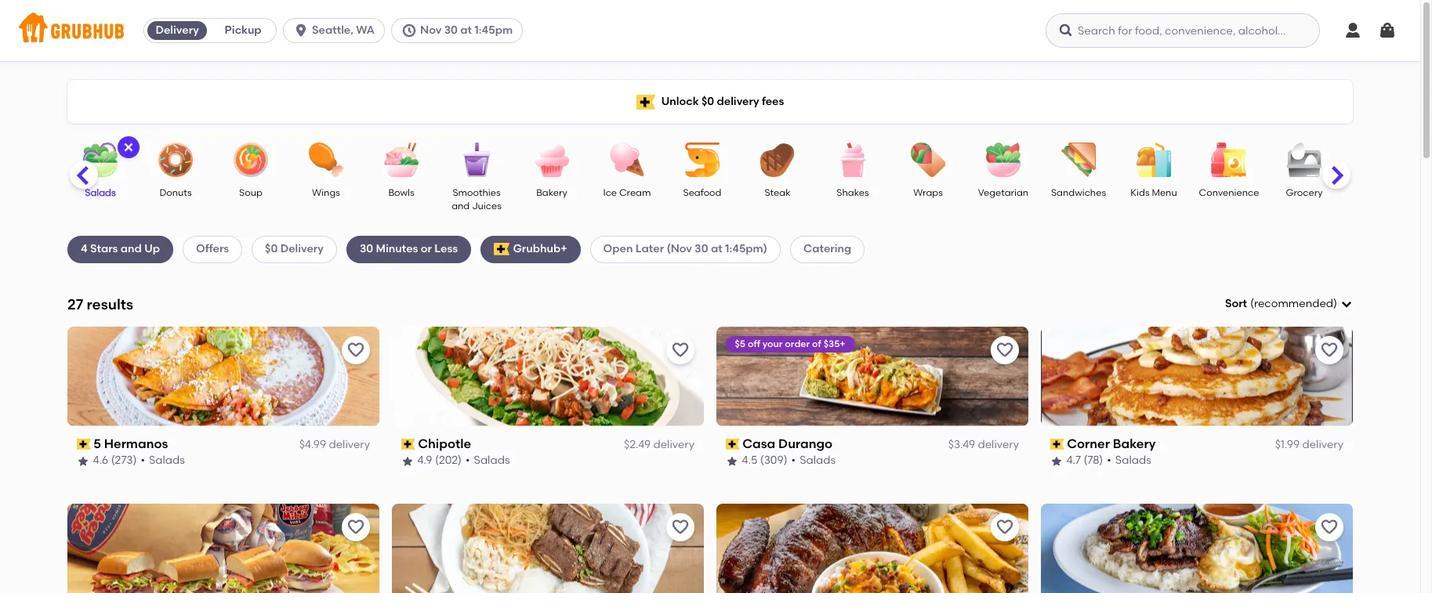 Task type: locate. For each thing, give the bounding box(es) containing it.
2 horizontal spatial subscription pass image
[[1050, 439, 1064, 450]]

4 stars and up
[[81, 242, 160, 256]]

delivery right '$1.99'
[[1302, 438, 1343, 452]]

durango
[[779, 436, 833, 451]]

svg image
[[293, 23, 309, 38], [1340, 298, 1353, 311]]

catering
[[803, 242, 851, 256]]

1:45pm)
[[725, 242, 767, 256]]

svg image right )
[[1340, 298, 1353, 311]]

ice cream
[[603, 187, 651, 198]]

and down smoothies
[[452, 201, 470, 212]]

soup image
[[223, 143, 278, 177]]

• salads down durango
[[792, 454, 836, 467]]

svg image inside field
[[1340, 298, 1353, 311]]

3 star icon image from the left
[[726, 455, 738, 468]]

delivery left pickup
[[156, 24, 199, 37]]

bowls image
[[374, 143, 429, 177]]

delivery right $2.49
[[653, 438, 694, 452]]

wa
[[356, 24, 375, 37]]

1 horizontal spatial at
[[711, 242, 722, 256]]

• right (78)
[[1107, 454, 1112, 467]]

4.9 (202)
[[418, 454, 462, 467]]

soup
[[239, 187, 262, 198]]

or
[[421, 242, 432, 256]]

0 horizontal spatial 30
[[360, 242, 373, 256]]

save this restaurant button
[[342, 336, 370, 364], [666, 336, 694, 364], [991, 336, 1019, 364], [1315, 336, 1343, 364], [342, 513, 370, 541], [666, 513, 694, 541], [991, 513, 1019, 541], [1315, 513, 1343, 541]]

$4.99
[[299, 438, 326, 452]]

$5 off your order of $35+
[[735, 338, 846, 349]]

svg image
[[1343, 21, 1362, 40], [1378, 21, 1397, 40], [401, 23, 417, 38], [1058, 23, 1074, 38], [122, 141, 135, 154]]

none field containing sort
[[1225, 296, 1353, 312]]

subscription pass image for chipotle
[[401, 439, 415, 450]]

1 • from the left
[[141, 454, 145, 467]]

salads right (202) at the bottom left
[[474, 454, 510, 467]]

save this restaurant image
[[995, 341, 1014, 360], [995, 518, 1014, 537], [1320, 518, 1339, 537]]

later
[[635, 242, 664, 256]]

1 subscription pass image from the left
[[77, 439, 91, 450]]

4.7
[[1067, 454, 1081, 467]]

1 horizontal spatial svg image
[[1340, 298, 1353, 311]]

1 vertical spatial svg image
[[1340, 298, 1353, 311]]

2 star icon image from the left
[[401, 455, 414, 468]]

star icon image left 4.6
[[77, 455, 89, 468]]

$1.99 delivery
[[1275, 438, 1343, 452]]

salads for chipotle
[[474, 454, 510, 467]]

salads
[[85, 187, 116, 198], [149, 454, 185, 467], [474, 454, 510, 467], [800, 454, 836, 467], [1116, 454, 1152, 467]]

salads down hermanos
[[149, 454, 185, 467]]

delivery left 'fees'
[[717, 95, 759, 108]]

ice cream image
[[600, 143, 654, 177]]

2 subscription pass image from the left
[[401, 439, 415, 450]]

(273)
[[111, 454, 137, 467]]

save this restaurant button for ohana kitchen logo
[[666, 513, 694, 541]]

save this restaurant image for bbq pete's logo
[[995, 518, 1014, 537]]

27
[[67, 295, 83, 313]]

30
[[444, 24, 458, 37], [360, 242, 373, 256], [695, 242, 708, 256]]

star icon image for chipotle
[[401, 455, 414, 468]]

sandwiches
[[1051, 187, 1106, 198]]

chipotle logo image
[[392, 327, 704, 426]]

• salads down corner bakery
[[1107, 454, 1152, 467]]

$0 right unlock
[[701, 95, 714, 108]]

delivery down 'wings'
[[280, 242, 324, 256]]

seattle, wa
[[312, 24, 375, 37]]

1 horizontal spatial bakery
[[1113, 436, 1156, 451]]

and
[[452, 201, 470, 212], [121, 242, 142, 256]]

• for corner bakery
[[1107, 454, 1112, 467]]

delivery inside button
[[156, 24, 199, 37]]

1 vertical spatial at
[[711, 242, 722, 256]]

delivery right $4.99
[[329, 438, 370, 452]]

order
[[785, 338, 810, 349]]

1 vertical spatial $0
[[265, 242, 278, 256]]

0 vertical spatial grubhub plus flag logo image
[[636, 94, 655, 109]]

subscription pass image for corner bakery
[[1050, 439, 1064, 450]]

star icon image
[[77, 455, 89, 468], [401, 455, 414, 468], [726, 455, 738, 468], [1050, 455, 1063, 468]]

$4.99 delivery
[[299, 438, 370, 452]]

kids menu
[[1130, 187, 1177, 198]]

0 vertical spatial $0
[[701, 95, 714, 108]]

casa durango
[[743, 436, 833, 451]]

grubhub plus flag logo image left grubhub+
[[494, 243, 510, 256]]

grubhub plus flag logo image left unlock
[[636, 94, 655, 109]]

1 horizontal spatial delivery
[[280, 242, 324, 256]]

• for chipotle
[[466, 454, 470, 467]]

ice
[[603, 187, 617, 198]]

salads down durango
[[800, 454, 836, 467]]

seafood
[[683, 187, 721, 198]]

less
[[434, 242, 458, 256]]

kids
[[1130, 187, 1150, 198]]

None field
[[1225, 296, 1353, 312]]

•
[[141, 454, 145, 467], [466, 454, 470, 467], [792, 454, 796, 467], [1107, 454, 1112, 467]]

star icon image left 4.9
[[401, 455, 414, 468]]

up
[[144, 242, 160, 256]]

1 horizontal spatial 30
[[444, 24, 458, 37]]

donuts image
[[148, 143, 203, 177]]

1 • salads from the left
[[141, 454, 185, 467]]

0 horizontal spatial svg image
[[293, 23, 309, 38]]

save this restaurant button for 5 hermanos logo in the bottom of the page
[[342, 336, 370, 364]]

grubhub plus flag logo image
[[636, 94, 655, 109], [494, 243, 510, 256]]

subscription pass image left chipotle
[[401, 439, 415, 450]]

delivery
[[156, 24, 199, 37], [280, 242, 324, 256]]

$1.99
[[1275, 438, 1300, 452]]

1:45pm
[[474, 24, 513, 37]]

• down hermanos
[[141, 454, 145, 467]]

delivery right $3.49
[[978, 438, 1019, 452]]

fees
[[762, 95, 784, 108]]

(202)
[[435, 454, 462, 467]]

subscription pass image for 5 hermanos
[[77, 439, 91, 450]]

0 vertical spatial at
[[460, 24, 472, 37]]

0 horizontal spatial at
[[460, 24, 472, 37]]

convenience
[[1199, 187, 1259, 198]]

• down casa durango
[[792, 454, 796, 467]]

1 vertical spatial grubhub plus flag logo image
[[494, 243, 510, 256]]

0 vertical spatial delivery
[[156, 24, 199, 37]]

• salads
[[141, 454, 185, 467], [466, 454, 510, 467], [792, 454, 836, 467], [1107, 454, 1152, 467]]

4.5
[[742, 454, 758, 467]]

smoothies and juices image
[[449, 143, 504, 177]]

bbq pete's logo image
[[716, 504, 1028, 593]]

save this restaurant image for corner bakery
[[1320, 341, 1339, 360]]

0 horizontal spatial subscription pass image
[[77, 439, 91, 450]]

$2.49 delivery
[[624, 438, 694, 452]]

and left up at the top
[[121, 242, 142, 256]]

3 • salads from the left
[[792, 454, 836, 467]]

(nov
[[667, 242, 692, 256]]

4.7 (78)
[[1067, 454, 1103, 467]]

your
[[763, 338, 783, 349]]

save this restaurant image for 5 hermanos
[[346, 341, 365, 360]]

sandwiches image
[[1051, 143, 1106, 177]]

2 • salads from the left
[[466, 454, 510, 467]]

star icon image left 4.7
[[1050, 455, 1063, 468]]

4 star icon image from the left
[[1050, 455, 1063, 468]]

star icon image for 5 hermanos
[[77, 455, 89, 468]]

30 right nov
[[444, 24, 458, 37]]

• for casa durango
[[792, 454, 796, 467]]

bakery
[[536, 187, 567, 198], [1113, 436, 1156, 451]]

menu
[[1152, 187, 1177, 198]]

bakery right corner
[[1113, 436, 1156, 451]]

nov 30 at 1:45pm
[[420, 24, 513, 37]]

• salads down hermanos
[[141, 454, 185, 467]]

svg image left seattle,
[[293, 23, 309, 38]]

4.9
[[418, 454, 433, 467]]

pickup
[[225, 24, 261, 37]]

0 horizontal spatial delivery
[[156, 24, 199, 37]]

0 vertical spatial and
[[452, 201, 470, 212]]

5 hermanos logo image
[[67, 327, 379, 426]]

delivery
[[717, 95, 759, 108], [329, 438, 370, 452], [653, 438, 694, 452], [978, 438, 1019, 452], [1302, 438, 1343, 452]]

smoothies
[[453, 187, 501, 198]]

• salads right (202) at the bottom left
[[466, 454, 510, 467]]

$0 right the offers
[[265, 242, 278, 256]]

open
[[603, 242, 633, 256]]

grocery image
[[1277, 143, 1332, 177]]

1 star icon image from the left
[[77, 455, 89, 468]]

3 • from the left
[[792, 454, 796, 467]]

and inside smoothies and juices
[[452, 201, 470, 212]]

results
[[87, 295, 133, 313]]

4 • salads from the left
[[1107, 454, 1152, 467]]

vegetarian
[[978, 187, 1028, 198]]

donuts
[[159, 187, 192, 198]]

corner bakery logo image
[[1041, 327, 1353, 426]]

1 horizontal spatial $0
[[701, 95, 714, 108]]

4 • from the left
[[1107, 454, 1112, 467]]

Search for food, convenience, alcohol... search field
[[1046, 13, 1320, 48]]

cream
[[619, 187, 651, 198]]

• right (202) at the bottom left
[[466, 454, 470, 467]]

salads image
[[73, 143, 128, 177]]

off
[[748, 338, 761, 349]]

3 subscription pass image from the left
[[1050, 439, 1064, 450]]

1 horizontal spatial and
[[452, 201, 470, 212]]

pickup button
[[210, 18, 276, 43]]

30 left minutes
[[360, 242, 373, 256]]

bakery down bakery image
[[536, 187, 567, 198]]

delivery for 5 hermanos
[[329, 438, 370, 452]]

corner
[[1067, 436, 1110, 451]]

0 horizontal spatial and
[[121, 242, 142, 256]]

1 vertical spatial delivery
[[280, 242, 324, 256]]

0 horizontal spatial bakery
[[536, 187, 567, 198]]

30 right (nov
[[695, 242, 708, 256]]

sort ( recommended )
[[1225, 297, 1337, 310]]

at inside button
[[460, 24, 472, 37]]

casa durango logo image
[[716, 327, 1028, 426]]

1 horizontal spatial grubhub plus flag logo image
[[636, 94, 655, 109]]

1 horizontal spatial subscription pass image
[[401, 439, 415, 450]]

wraps
[[913, 187, 943, 198]]

subscription pass image
[[77, 439, 91, 450], [401, 439, 415, 450], [1050, 439, 1064, 450]]

0 vertical spatial svg image
[[293, 23, 309, 38]]

subscription pass image left 5
[[77, 439, 91, 450]]

at left 1:45pm)
[[711, 242, 722, 256]]

salads for casa durango
[[800, 454, 836, 467]]

subscription pass image left corner
[[1050, 439, 1064, 450]]

wings image
[[299, 143, 353, 177]]

save this restaurant image
[[346, 341, 365, 360], [671, 341, 690, 360], [1320, 341, 1339, 360], [346, 518, 365, 537], [671, 518, 690, 537]]

main navigation navigation
[[0, 0, 1420, 61]]

at left 1:45pm
[[460, 24, 472, 37]]

0 horizontal spatial grubhub plus flag logo image
[[494, 243, 510, 256]]

$0
[[701, 95, 714, 108], [265, 242, 278, 256]]

at
[[460, 24, 472, 37], [711, 242, 722, 256]]

2 • from the left
[[466, 454, 470, 467]]

star icon image down subscription pass icon
[[726, 455, 738, 468]]

convenience image
[[1202, 143, 1256, 177]]

salads down corner bakery
[[1116, 454, 1152, 467]]



Task type: describe. For each thing, give the bounding box(es) containing it.
$2.49
[[624, 438, 651, 452]]

(78)
[[1084, 454, 1103, 467]]

bowls
[[388, 187, 414, 198]]

star icon image for casa durango
[[726, 455, 738, 468]]

sort
[[1225, 297, 1247, 310]]

• salads for chipotle
[[466, 454, 510, 467]]

save this restaurant image for "pho vina burien logo"
[[1320, 518, 1339, 537]]

of
[[812, 338, 822, 349]]

delivery for chipotle
[[653, 438, 694, 452]]

casa
[[743, 436, 776, 451]]

delivery button
[[144, 18, 210, 43]]

delivery for casa durango
[[978, 438, 1019, 452]]

$0 delivery
[[265, 242, 324, 256]]

chipotle
[[418, 436, 472, 451]]

subscription pass image
[[726, 439, 740, 450]]

smoothies and juices
[[452, 187, 502, 212]]

nov
[[420, 24, 442, 37]]

vegetarian image
[[976, 143, 1031, 177]]

30 inside nov 30 at 1:45pm button
[[444, 24, 458, 37]]

5
[[94, 436, 101, 451]]

unlock $0 delivery fees
[[661, 95, 784, 108]]

save this restaurant button for "pho vina burien logo"
[[1315, 513, 1343, 541]]

steak
[[765, 187, 790, 198]]

$3.49 delivery
[[948, 438, 1019, 452]]

grubhub+
[[513, 242, 567, 256]]

seattle, wa button
[[283, 18, 391, 43]]

open later (nov 30 at 1:45pm)
[[603, 242, 767, 256]]

stars
[[90, 242, 118, 256]]

seattle,
[[312, 24, 353, 37]]

delivery for corner bakery
[[1302, 438, 1343, 452]]

snacks image
[[1352, 143, 1407, 177]]

wraps image
[[901, 143, 955, 177]]

save this restaurant button for bbq pete's logo
[[991, 513, 1019, 541]]

salads down "salads" image
[[85, 187, 116, 198]]

• for 5 hermanos
[[141, 454, 145, 467]]

steak image
[[750, 143, 805, 177]]

unlock
[[661, 95, 699, 108]]

pho vina burien logo image
[[1041, 504, 1353, 593]]

minutes
[[376, 242, 418, 256]]

4.5 (309)
[[742, 454, 788, 467]]

• salads for 5 hermanos
[[141, 454, 185, 467]]

ohana kitchen logo image
[[392, 504, 704, 593]]

)
[[1333, 297, 1337, 310]]

kids menu image
[[1126, 143, 1181, 177]]

(309)
[[761, 454, 788, 467]]

1 vertical spatial and
[[121, 242, 142, 256]]

wings
[[312, 187, 340, 198]]

save this restaurant button for jersey mike's logo
[[342, 513, 370, 541]]

1 vertical spatial bakery
[[1113, 436, 1156, 451]]

star icon image for corner bakery
[[1050, 455, 1063, 468]]

(
[[1250, 297, 1254, 310]]

shakes
[[837, 187, 869, 198]]

• salads for casa durango
[[792, 454, 836, 467]]

$35+
[[824, 338, 846, 349]]

0 horizontal spatial $0
[[265, 242, 278, 256]]

2 horizontal spatial 30
[[695, 242, 708, 256]]

svg image inside nov 30 at 1:45pm button
[[401, 23, 417, 38]]

shakes image
[[825, 143, 880, 177]]

27 results
[[67, 295, 133, 313]]

4
[[81, 242, 88, 256]]

4.6 (273)
[[93, 454, 137, 467]]

grocery
[[1286, 187, 1323, 198]]

juices
[[472, 201, 502, 212]]

grubhub plus flag logo image for unlock $0 delivery fees
[[636, 94, 655, 109]]

0 vertical spatial bakery
[[536, 187, 567, 198]]

offers
[[196, 242, 229, 256]]

save this restaurant image for chipotle
[[671, 341, 690, 360]]

save this restaurant button for corner bakery logo
[[1315, 336, 1343, 364]]

bakery image
[[524, 143, 579, 177]]

$5
[[735, 338, 746, 349]]

jersey mike's logo image
[[67, 504, 379, 593]]

5 hermanos
[[94, 436, 168, 451]]

hermanos
[[104, 436, 168, 451]]

salads for corner bakery
[[1116, 454, 1152, 467]]

grubhub plus flag logo image for grubhub+
[[494, 243, 510, 256]]

salads for 5 hermanos
[[149, 454, 185, 467]]

recommended
[[1254, 297, 1333, 310]]

save this restaurant button for chipotle logo
[[666, 336, 694, 364]]

nov 30 at 1:45pm button
[[391, 18, 529, 43]]

corner bakery
[[1067, 436, 1156, 451]]

4.6
[[93, 454, 109, 467]]

svg image inside seattle, wa button
[[293, 23, 309, 38]]

seafood image
[[675, 143, 730, 177]]

• salads for corner bakery
[[1107, 454, 1152, 467]]

$3.49
[[948, 438, 975, 452]]

30 minutes or less
[[360, 242, 458, 256]]



Task type: vqa. For each thing, say whether or not it's contained in the screenshot.


